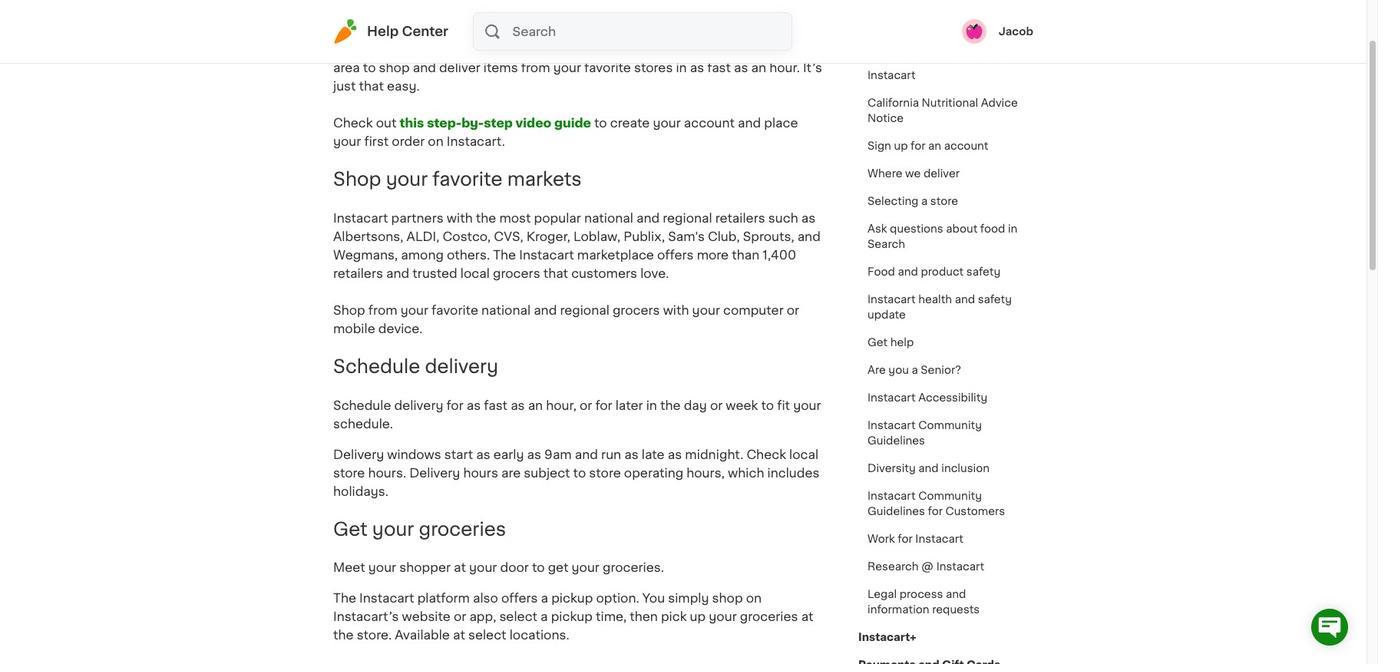 Task type: describe. For each thing, give the bounding box(es) containing it.
shop inside you're busy, so every minute counts. let us connect you with shoppers in your area to shop and deliver items from your favorite stores in as fast as an hour. it's just that easy.
[[379, 61, 410, 74]]

instacart's
[[333, 611, 399, 623]]

hours.
[[368, 467, 406, 479]]

and inside to create your account and place your first order on instacart.
[[738, 117, 761, 129]]

instacart inside nutritional information on instacart
[[868, 70, 916, 81]]

instacart accessibility
[[868, 393, 988, 403]]

work for instacart link
[[859, 525, 973, 553]]

national inside "instacart partners with the most popular national and regional retailers such as albertsons, aldi, costco, cvs, kroger, loblaw, publix, sam's club, sprouts, and wegmans, among others. the instacart marketplace offers more than 1,400 retailers and trusted local grocers that customers love."
[[584, 212, 634, 224]]

local inside "instacart partners with the most popular national and regional retailers such as albertsons, aldi, costco, cvs, kroger, loblaw, publix, sam's club, sprouts, and wegmans, among others. the instacart marketplace offers more than 1,400 retailers and trusted local grocers that customers love."
[[461, 267, 490, 279]]

as up "subject"
[[527, 448, 542, 461]]

instacart inside the instacart platform also offers a pickup option. you simply shop on instacart's website or app, select a pickup time, then pick up your groceries at the store. available at select locations.
[[360, 593, 414, 605]]

selecting
[[868, 196, 919, 207]]

as left hour,
[[511, 399, 525, 411]]

regional inside the shop from your favorite national and regional grocers with your computer or mobile device.
[[560, 304, 610, 316]]

a down get
[[541, 593, 548, 605]]

deliver inside you're busy, so every minute counts. let us connect you with shoppers in your area to shop and deliver items from your favorite stores in as fast as an hour. it's just that easy.
[[439, 61, 481, 74]]

from inside the shop from your favorite national and regional grocers with your computer or mobile device.
[[369, 304, 398, 316]]

with inside the shop from your favorite national and regional grocers with your computer or mobile device.
[[663, 304, 689, 316]]

costco,
[[443, 230, 491, 243]]

club,
[[708, 230, 740, 243]]

connect
[[603, 43, 655, 55]]

instacart accessibility link
[[859, 384, 997, 412]]

help
[[891, 337, 914, 348]]

0 vertical spatial pickup
[[552, 593, 593, 605]]

week
[[726, 399, 758, 411]]

information
[[927, 55, 989, 65]]

the inside the instacart platform also offers a pickup option. you simply shop on instacart's website or app, select a pickup time, then pick up your groceries at the store. available at select locations.
[[333, 629, 354, 642]]

includes
[[768, 467, 820, 479]]

1 horizontal spatial you
[[889, 365, 909, 376]]

a left senior?
[[912, 365, 918, 376]]

the inside "instacart partners with the most popular national and regional retailers such as albertsons, aldi, costco, cvs, kroger, loblaw, publix, sam's club, sprouts, and wegmans, among others. the instacart marketplace offers more than 1,400 retailers and trusted local grocers that customers love."
[[476, 212, 496, 224]]

as up hours
[[476, 448, 491, 461]]

for up where we deliver
[[911, 141, 926, 151]]

sam's
[[668, 230, 705, 243]]

california
[[868, 98, 919, 108]]

the instacart platform also offers a pickup option. you simply shop on instacart's website or app, select a pickup time, then pick up your groceries at the store. available at select locations.
[[333, 593, 814, 642]]

selecting a store
[[868, 196, 959, 207]]

research @ instacart
[[868, 561, 985, 572]]

and right 'food' on the right of page
[[898, 267, 919, 277]]

let
[[563, 43, 583, 55]]

hour,
[[546, 399, 577, 411]]

also
[[473, 593, 498, 605]]

in right stores
[[676, 61, 687, 74]]

1 vertical spatial favorite
[[433, 170, 503, 188]]

and down instacart community guidelines
[[919, 463, 939, 474]]

schedule for schedule delivery
[[333, 358, 420, 375]]

hours
[[464, 467, 498, 479]]

instacart right how
[[895, 27, 943, 38]]

aldi,
[[407, 230, 440, 243]]

the inside "instacart partners with the most popular national and regional retailers such as albertsons, aldi, costco, cvs, kroger, loblaw, publix, sam's club, sprouts, and wegmans, among others. the instacart marketplace offers more than 1,400 retailers and trusted local grocers that customers love."
[[493, 249, 516, 261]]

0 vertical spatial at
[[454, 562, 466, 574]]

partners
[[391, 212, 444, 224]]

sprouts,
[[743, 230, 795, 243]]

grocers inside "instacart partners with the most popular national and regional retailers such as albertsons, aldi, costco, cvs, kroger, loblaw, publix, sam's club, sprouts, and wegmans, among others. the instacart marketplace offers more than 1,400 retailers and trusted local grocers that customers love."
[[493, 267, 540, 279]]

such
[[769, 212, 799, 224]]

you're busy, so every minute counts. let us connect you with shoppers in your area to shop and deliver items from your favorite stores in as fast as an hour. it's just that easy.
[[333, 43, 823, 92]]

1 vertical spatial retailers
[[333, 267, 383, 279]]

where we deliver link
[[859, 160, 969, 187]]

instacart inside the instacart health and safety update
[[868, 294, 916, 305]]

groceries inside the instacart platform also offers a pickup option. you simply shop on instacart's website or app, select a pickup time, then pick up your groceries at the store. available at select locations.
[[740, 611, 798, 623]]

instacart image
[[333, 19, 358, 44]]

guidelines for instacart community guidelines for customers
[[868, 506, 926, 517]]

busy,
[[375, 43, 409, 55]]

account inside to create your account and place your first order on instacart.
[[684, 117, 735, 129]]

your left first
[[333, 135, 361, 147]]

minute
[[468, 43, 511, 55]]

fast inside you're busy, so every minute counts. let us connect you with shoppers in your area to shop and deliver items from your favorite stores in as fast as an hour. it's just that easy.
[[708, 61, 731, 74]]

as right run on the bottom
[[625, 448, 639, 461]]

it's
[[803, 61, 823, 74]]

marketplace
[[577, 249, 654, 261]]

so
[[412, 43, 427, 55]]

advice
[[981, 98, 1018, 108]]

0 vertical spatial groceries
[[419, 520, 506, 538]]

your up the device.
[[401, 304, 429, 316]]

as down 'shoppers'
[[734, 61, 749, 74]]

jacob link
[[962, 19, 1034, 44]]

or right day
[[710, 399, 723, 411]]

hours,
[[687, 467, 725, 479]]

information
[[868, 605, 930, 615]]

instacart+
[[859, 632, 917, 643]]

nutritional inside nutritional information on instacart
[[868, 55, 924, 65]]

diversity and inclusion link
[[859, 455, 999, 482]]

your down holidays.
[[372, 520, 414, 538]]

you
[[643, 593, 665, 605]]

get help link
[[859, 329, 923, 356]]

others.
[[447, 249, 490, 261]]

help center
[[367, 25, 449, 38]]

your down let
[[554, 61, 581, 74]]

store.
[[357, 629, 392, 642]]

works
[[946, 27, 978, 38]]

1 vertical spatial delivery
[[410, 467, 460, 479]]

schedule delivery
[[333, 358, 499, 375]]

research
[[868, 561, 919, 572]]

area
[[333, 61, 360, 74]]

as right late
[[668, 448, 682, 461]]

day
[[684, 399, 707, 411]]

to inside delivery windows start as early as 9am and run as late as midnight. check local store hours. delivery hours are subject to store operating hours, which includes holidays.
[[573, 467, 586, 479]]

in up hour.
[[775, 43, 786, 55]]

your left computer
[[693, 304, 720, 316]]

more
[[697, 249, 729, 261]]

for inside instacart community guidelines for customers
[[928, 506, 943, 517]]

fast inside schedule delivery for as fast as an hour, or for later in the day or week to fit your schedule.
[[484, 399, 508, 411]]

the inside schedule delivery for as fast as an hour, or for later in the day or week to fit your schedule.
[[661, 399, 681, 411]]

that inside you're busy, so every minute counts. let us connect you with shoppers in your area to shop and deliver items from your favorite stores in as fast as an hour. it's just that easy.
[[359, 80, 384, 92]]

2 vertical spatial at
[[453, 629, 465, 642]]

us
[[586, 43, 600, 55]]

national inside the shop from your favorite national and regional grocers with your computer or mobile device.
[[482, 304, 531, 316]]

update
[[868, 310, 906, 320]]

offers inside the instacart platform also offers a pickup option. you simply shop on instacart's website or app, select a pickup time, then pick up your groceries at the store. available at select locations.
[[502, 593, 538, 605]]

on inside the instacart platform also offers a pickup option. you simply shop on instacart's website or app, select a pickup time, then pick up your groceries at the store. available at select locations.
[[746, 593, 762, 605]]

delivery for schedule delivery for as fast as an hour, or for later in the day or week to fit your schedule.
[[394, 399, 444, 411]]

2 horizontal spatial an
[[929, 141, 942, 151]]

schedule delivery for as fast as an hour, or for later in the day or week to fit your schedule.
[[333, 399, 822, 430]]

safety for instacart health and safety update
[[978, 294, 1012, 305]]

counts.
[[514, 43, 560, 55]]

which
[[728, 467, 765, 479]]

your down order
[[386, 170, 428, 188]]

process
[[900, 589, 944, 600]]

work for instacart
[[868, 534, 964, 545]]

nutritional information on instacart
[[868, 55, 1006, 81]]

1 horizontal spatial store
[[589, 467, 621, 479]]

on inside to create your account and place your first order on instacart.
[[428, 135, 444, 147]]

from inside you're busy, so every minute counts. let us connect you with shoppers in your area to shop and deliver items from your favorite stores in as fast as an hour. it's just that easy.
[[521, 61, 550, 74]]

how instacart works link
[[859, 18, 987, 46]]

senior?
[[921, 365, 962, 376]]

sign up for an account link
[[859, 132, 998, 160]]

regional inside "instacart partners with the most popular national and regional retailers such as albertsons, aldi, costco, cvs, kroger, loblaw, publix, sam's club, sprouts, and wegmans, among others. the instacart marketplace offers more than 1,400 retailers and trusted local grocers that customers love."
[[663, 212, 713, 224]]

1 vertical spatial deliver
[[924, 168, 960, 179]]

up inside the instacart platform also offers a pickup option. you simply shop on instacart's website or app, select a pickup time, then pick up your groceries at the store. available at select locations.
[[690, 611, 706, 623]]

how
[[868, 27, 892, 38]]

meet your shopper at your door to get your groceries.
[[333, 562, 668, 574]]

loblaw,
[[574, 230, 621, 243]]

create
[[610, 117, 650, 129]]

instacart inside instacart community guidelines
[[868, 420, 916, 431]]

late
[[642, 448, 665, 461]]

subject
[[524, 467, 570, 479]]

markets
[[508, 170, 582, 188]]

Search search field
[[511, 13, 792, 50]]

kroger,
[[527, 230, 571, 243]]

are
[[868, 365, 886, 376]]

legal process and information requests
[[868, 589, 980, 615]]

for right work
[[898, 534, 913, 545]]

instacart community guidelines link
[[859, 412, 1034, 455]]

1,400
[[763, 249, 797, 261]]

get for get your groceries
[[333, 520, 368, 538]]

safety for food and product safety
[[967, 267, 1001, 277]]

an inside you're busy, so every minute counts. let us connect you with shoppers in your area to shop and deliver items from your favorite stores in as fast as an hour. it's just that easy.
[[752, 61, 767, 74]]

notice
[[868, 113, 904, 124]]

and up publix,
[[637, 212, 660, 224]]

food
[[981, 224, 1006, 234]]

to left get
[[532, 562, 545, 574]]

are
[[502, 467, 521, 479]]

items
[[484, 61, 518, 74]]

instacart up albertsons,
[[333, 212, 388, 224]]

for left later
[[596, 399, 613, 411]]

your right meet
[[369, 562, 396, 574]]

as right stores
[[690, 61, 704, 74]]

instacart up @
[[916, 534, 964, 545]]

how instacart works
[[868, 27, 978, 38]]

a up questions
[[922, 196, 928, 207]]

ask questions about food in search link
[[859, 215, 1034, 258]]

holidays.
[[333, 485, 389, 497]]

stores
[[634, 61, 673, 74]]

instacart down are
[[868, 393, 916, 403]]

and inside legal process and information requests
[[946, 589, 967, 600]]

your right create on the left of the page
[[653, 117, 681, 129]]



Task type: vqa. For each thing, say whether or not it's contained in the screenshot.
save
no



Task type: locate. For each thing, give the bounding box(es) containing it.
with inside "instacart partners with the most popular national and regional retailers such as albertsons, aldi, costco, cvs, kroger, loblaw, publix, sam's club, sprouts, and wegmans, among others. the instacart marketplace offers more than 1,400 retailers and trusted local grocers that customers love."
[[447, 212, 473, 224]]

favorite down us
[[585, 61, 631, 74]]

schedule for schedule delivery for as fast as an hour, or for later in the day or week to fit your schedule.
[[333, 399, 391, 411]]

0 horizontal spatial the
[[333, 593, 356, 605]]

sign
[[868, 141, 892, 151]]

0 vertical spatial shop
[[379, 61, 410, 74]]

2 vertical spatial favorite
[[432, 304, 479, 316]]

customers
[[572, 267, 638, 279]]

deliver
[[439, 61, 481, 74], [924, 168, 960, 179]]

pickup down get
[[552, 593, 593, 605]]

or right hour,
[[580, 399, 592, 411]]

account
[[684, 117, 735, 129], [945, 141, 989, 151]]

1 vertical spatial that
[[544, 267, 568, 279]]

0 vertical spatial account
[[684, 117, 735, 129]]

favorite inside the shop from your favorite national and regional grocers with your computer or mobile device.
[[432, 304, 479, 316]]

1 vertical spatial at
[[802, 611, 814, 623]]

accessibility
[[919, 393, 988, 403]]

0 vertical spatial with
[[684, 43, 710, 55]]

shoppers
[[713, 43, 772, 55]]

with down love.
[[663, 304, 689, 316]]

check up first
[[333, 117, 373, 129]]

1 vertical spatial the
[[661, 399, 681, 411]]

get for get help
[[868, 337, 888, 348]]

guidelines inside instacart community guidelines
[[868, 436, 926, 446]]

1 community from the top
[[919, 420, 982, 431]]

an left hour,
[[528, 399, 543, 411]]

inclusion
[[942, 463, 990, 474]]

1 horizontal spatial shop
[[712, 593, 743, 605]]

offers down door
[[502, 593, 538, 605]]

local up includes
[[790, 448, 819, 461]]

on inside nutritional information on instacart
[[992, 55, 1006, 65]]

safety inside the instacart health and safety update
[[978, 294, 1012, 305]]

customers
[[946, 506, 1006, 517]]

1 horizontal spatial retailers
[[716, 212, 766, 224]]

shopper
[[400, 562, 451, 574]]

grocers down love.
[[613, 304, 660, 316]]

a up locations.
[[541, 611, 548, 623]]

to
[[363, 61, 376, 74], [595, 117, 607, 129], [762, 399, 774, 411], [573, 467, 586, 479], [532, 562, 545, 574]]

0 vertical spatial you
[[658, 43, 681, 55]]

nutritional down how
[[868, 55, 924, 65]]

instacart right @
[[937, 561, 985, 572]]

midnight.
[[685, 448, 744, 461]]

0 horizontal spatial deliver
[[439, 61, 481, 74]]

0 vertical spatial local
[[461, 267, 490, 279]]

check inside delivery windows start as early as 9am and run as late as midnight. check local store hours. delivery hours are subject to store operating hours, which includes holidays.
[[747, 448, 787, 461]]

your inside the instacart platform also offers a pickup option. you simply shop on instacart's website or app, select a pickup time, then pick up your groceries at the store. available at select locations.
[[709, 611, 737, 623]]

account inside sign up for an account link
[[945, 141, 989, 151]]

legal process and information requests link
[[859, 581, 1034, 624]]

your right fit
[[794, 399, 822, 411]]

platform
[[418, 593, 470, 605]]

to right area
[[363, 61, 376, 74]]

2 shop from the top
[[333, 304, 365, 316]]

guidelines
[[868, 436, 926, 446], [868, 506, 926, 517]]

0 horizontal spatial retailers
[[333, 267, 383, 279]]

favorite down "trusted"
[[432, 304, 479, 316]]

guidelines inside instacart community guidelines for customers
[[868, 506, 926, 517]]

as right such
[[802, 212, 816, 224]]

0 vertical spatial the
[[493, 249, 516, 261]]

0 vertical spatial check
[[333, 117, 373, 129]]

product
[[921, 267, 964, 277]]

are you a senior? link
[[859, 356, 971, 384]]

you
[[658, 43, 681, 55], [889, 365, 909, 376]]

and down among
[[386, 267, 410, 279]]

to right "subject"
[[573, 467, 586, 479]]

0 horizontal spatial check
[[333, 117, 373, 129]]

fit
[[778, 399, 790, 411]]

0 horizontal spatial groceries
[[419, 520, 506, 538]]

nutritional inside california nutritional advice notice
[[922, 98, 979, 108]]

store up about
[[931, 196, 959, 207]]

community
[[919, 420, 982, 431], [919, 491, 982, 502]]

2 horizontal spatial store
[[931, 196, 959, 207]]

or right computer
[[787, 304, 800, 316]]

and inside you're busy, so every minute counts. let us connect you with shoppers in your area to shop and deliver items from your favorite stores in as fast as an hour. it's just that easy.
[[413, 61, 436, 74]]

the
[[493, 249, 516, 261], [333, 593, 356, 605]]

1 vertical spatial schedule
[[333, 399, 391, 411]]

instacart health and safety update
[[868, 294, 1012, 320]]

guidelines up work
[[868, 506, 926, 517]]

favorite down instacart.
[[433, 170, 503, 188]]

retailers up club, at right top
[[716, 212, 766, 224]]

regional up sam's
[[663, 212, 713, 224]]

shop for shop your favorite markets
[[333, 170, 381, 188]]

with inside you're busy, so every minute counts. let us connect you with shoppers in your area to shop and deliver items from your favorite stores in as fast as an hour. it's just that easy.
[[684, 43, 710, 55]]

your inside schedule delivery for as fast as an hour, or for later in the day or week to fit your schedule.
[[794, 399, 822, 411]]

delivery
[[333, 448, 384, 461], [410, 467, 460, 479]]

instacart inside instacart community guidelines for customers
[[868, 491, 916, 502]]

the down instacart's
[[333, 629, 354, 642]]

food and product safety
[[868, 267, 1001, 277]]

0 horizontal spatial get
[[333, 520, 368, 538]]

1 horizontal spatial national
[[584, 212, 634, 224]]

0 vertical spatial fast
[[708, 61, 731, 74]]

0 horizontal spatial on
[[428, 135, 444, 147]]

or inside the instacart platform also offers a pickup option. you simply shop on instacart's website or app, select a pickup time, then pick up your groceries at the store. available at select locations.
[[454, 611, 466, 623]]

account down california nutritional advice notice link
[[945, 141, 989, 151]]

door
[[500, 562, 529, 574]]

0 horizontal spatial fast
[[484, 399, 508, 411]]

your right get
[[572, 562, 600, 574]]

1 horizontal spatial account
[[945, 141, 989, 151]]

regional down customers
[[560, 304, 610, 316]]

1 vertical spatial safety
[[978, 294, 1012, 305]]

1 horizontal spatial up
[[894, 141, 908, 151]]

2 schedule from the top
[[333, 399, 391, 411]]

0 horizontal spatial account
[[684, 117, 735, 129]]

from
[[521, 61, 550, 74], [369, 304, 398, 316]]

as up start
[[467, 399, 481, 411]]

account left place
[[684, 117, 735, 129]]

meet
[[333, 562, 365, 574]]

to inside schedule delivery for as fast as an hour, or for later in the day or week to fit your schedule.
[[762, 399, 774, 411]]

1 vertical spatial nutritional
[[922, 98, 979, 108]]

locations.
[[510, 629, 570, 642]]

0 horizontal spatial that
[[359, 80, 384, 92]]

select down app,
[[468, 629, 507, 642]]

you right are
[[889, 365, 909, 376]]

1 horizontal spatial groceries
[[740, 611, 798, 623]]

for up start
[[447, 399, 464, 411]]

the up costco,
[[476, 212, 496, 224]]

1 vertical spatial grocers
[[613, 304, 660, 316]]

website
[[402, 611, 451, 623]]

or left app,
[[454, 611, 466, 623]]

1 vertical spatial shop
[[712, 593, 743, 605]]

1 vertical spatial with
[[447, 212, 473, 224]]

0 vertical spatial delivery
[[425, 358, 499, 375]]

shop for shop from your favorite national and regional grocers with your computer or mobile device.
[[333, 304, 365, 316]]

and down such
[[798, 230, 821, 243]]

sign up for an account
[[868, 141, 989, 151]]

simply
[[668, 593, 709, 605]]

instacart
[[895, 27, 943, 38], [868, 70, 916, 81], [333, 212, 388, 224], [519, 249, 574, 261], [868, 294, 916, 305], [868, 393, 916, 403], [868, 420, 916, 431], [868, 491, 916, 502], [916, 534, 964, 545], [937, 561, 985, 572], [360, 593, 414, 605]]

2 community from the top
[[919, 491, 982, 502]]

windows
[[387, 448, 441, 461]]

california nutritional advice notice
[[868, 98, 1018, 124]]

hour.
[[770, 61, 800, 74]]

0 horizontal spatial regional
[[560, 304, 610, 316]]

your
[[789, 43, 817, 55], [554, 61, 581, 74], [653, 117, 681, 129], [333, 135, 361, 147], [386, 170, 428, 188], [401, 304, 429, 316], [693, 304, 720, 316], [794, 399, 822, 411], [372, 520, 414, 538], [369, 562, 396, 574], [469, 562, 497, 574], [572, 562, 600, 574], [709, 611, 737, 623]]

shop up 'mobile'
[[333, 304, 365, 316]]

0 vertical spatial favorite
[[585, 61, 631, 74]]

community up the customers
[[919, 491, 982, 502]]

shop your favorite markets
[[333, 170, 582, 188]]

0 vertical spatial an
[[752, 61, 767, 74]]

instacart up "california"
[[868, 70, 916, 81]]

about
[[947, 224, 978, 234]]

to left fit
[[762, 399, 774, 411]]

1 horizontal spatial on
[[746, 593, 762, 605]]

option.
[[596, 593, 640, 605]]

an inside schedule delivery for as fast as an hour, or for later in the day or week to fit your schedule.
[[528, 399, 543, 411]]

to inside to create your account and place your first order on instacart.
[[595, 117, 607, 129]]

instacart.
[[447, 135, 505, 147]]

0 vertical spatial up
[[894, 141, 908, 151]]

instacart partners with the most popular national and regional retailers such as albertsons, aldi, costco, cvs, kroger, loblaw, publix, sam's club, sprouts, and wegmans, among others. the instacart marketplace offers more than 1,400 retailers and trusted local grocers that customers love.
[[333, 212, 821, 279]]

user avatar image
[[962, 19, 987, 44]]

and inside the instacart health and safety update
[[955, 294, 976, 305]]

0 horizontal spatial delivery
[[333, 448, 384, 461]]

in inside schedule delivery for as fast as an hour, or for later in the day or week to fit your schedule.
[[647, 399, 657, 411]]

later
[[616, 399, 643, 411]]

1 vertical spatial check
[[747, 448, 787, 461]]

1 vertical spatial from
[[369, 304, 398, 316]]

deliver right we
[[924, 168, 960, 179]]

1 vertical spatial pickup
[[551, 611, 593, 623]]

schedule
[[333, 358, 420, 375], [333, 399, 391, 411]]

video
[[516, 117, 552, 129]]

delivery for schedule delivery
[[425, 358, 499, 375]]

2 horizontal spatial the
[[661, 399, 681, 411]]

selecting a store link
[[859, 187, 968, 215]]

shop from your favorite national and regional grocers with your computer or mobile device.
[[333, 304, 800, 335]]

the up instacart's
[[333, 593, 356, 605]]

1 schedule from the top
[[333, 358, 420, 375]]

you inside you're busy, so every minute counts. let us connect you with shoppers in your area to shop and deliver items from your favorite stores in as fast as an hour. it's just that easy.
[[658, 43, 681, 55]]

or inside the shop from your favorite national and regional grocers with your computer or mobile device.
[[787, 304, 800, 316]]

shop
[[333, 170, 381, 188], [333, 304, 365, 316]]

shop inside the shop from your favorite national and regional grocers with your computer or mobile device.
[[333, 304, 365, 316]]

0 vertical spatial guidelines
[[868, 436, 926, 446]]

1 horizontal spatial an
[[752, 61, 767, 74]]

0 vertical spatial from
[[521, 61, 550, 74]]

shop
[[379, 61, 410, 74], [712, 593, 743, 605]]

publix,
[[624, 230, 665, 243]]

safety right product
[[967, 267, 1001, 277]]

pickup up locations.
[[551, 611, 593, 623]]

delivery inside schedule delivery for as fast as an hour, or for later in the day or week to fit your schedule.
[[394, 399, 444, 411]]

1 horizontal spatial from
[[521, 61, 550, 74]]

retailers down the wegmans,
[[333, 267, 383, 279]]

the down cvs,
[[493, 249, 516, 261]]

favorite
[[585, 61, 631, 74], [433, 170, 503, 188], [432, 304, 479, 316]]

start
[[445, 448, 473, 461]]

local down others.
[[461, 267, 490, 279]]

0 horizontal spatial national
[[482, 304, 531, 316]]

0 vertical spatial get
[[868, 337, 888, 348]]

are you a senior?
[[868, 365, 962, 376]]

pick
[[661, 611, 687, 623]]

check up which
[[747, 448, 787, 461]]

community for instacart community guidelines for customers
[[919, 491, 982, 502]]

on right simply
[[746, 593, 762, 605]]

1 horizontal spatial local
[[790, 448, 819, 461]]

california nutritional advice notice link
[[859, 89, 1034, 132]]

for up work for instacart link
[[928, 506, 943, 517]]

community for instacart community guidelines
[[919, 420, 982, 431]]

get up meet
[[333, 520, 368, 538]]

1 vertical spatial the
[[333, 593, 356, 605]]

first
[[364, 135, 389, 147]]

1 vertical spatial account
[[945, 141, 989, 151]]

1 vertical spatial up
[[690, 611, 706, 623]]

in right the food
[[1008, 224, 1018, 234]]

instacart down the 'diversity'
[[868, 491, 916, 502]]

love.
[[641, 267, 669, 279]]

1 vertical spatial offers
[[502, 593, 538, 605]]

schedule down 'mobile'
[[333, 358, 420, 375]]

and left run on the bottom
[[575, 448, 598, 461]]

1 vertical spatial get
[[333, 520, 368, 538]]

1 guidelines from the top
[[868, 436, 926, 446]]

1 horizontal spatial grocers
[[613, 304, 660, 316]]

2 vertical spatial an
[[528, 399, 543, 411]]

app,
[[470, 611, 496, 623]]

community inside instacart community guidelines for customers
[[919, 491, 982, 502]]

get your groceries
[[333, 520, 506, 538]]

guidelines up the 'diversity'
[[868, 436, 926, 446]]

legal
[[868, 589, 897, 600]]

your up also
[[469, 562, 497, 574]]

1 shop from the top
[[333, 170, 381, 188]]

on
[[992, 55, 1006, 65], [428, 135, 444, 147], [746, 593, 762, 605]]

fast up early
[[484, 399, 508, 411]]

research @ instacart link
[[859, 553, 994, 581]]

the inside the instacart platform also offers a pickup option. you simply shop on instacart's website or app, select a pickup time, then pick up your groceries at the store. available at select locations.
[[333, 593, 356, 605]]

up down simply
[[690, 611, 706, 623]]

offers inside "instacart partners with the most popular national and regional retailers such as albertsons, aldi, costco, cvs, kroger, loblaw, publix, sam's club, sprouts, and wegmans, among others. the instacart marketplace offers more than 1,400 retailers and trusted local grocers that customers love."
[[657, 249, 694, 261]]

food
[[868, 267, 896, 277]]

and
[[413, 61, 436, 74], [738, 117, 761, 129], [637, 212, 660, 224], [798, 230, 821, 243], [898, 267, 919, 277], [386, 267, 410, 279], [955, 294, 976, 305], [534, 304, 557, 316], [575, 448, 598, 461], [919, 463, 939, 474], [946, 589, 967, 600]]

2 vertical spatial with
[[663, 304, 689, 316]]

with left 'shoppers'
[[684, 43, 710, 55]]

by-
[[462, 117, 484, 129]]

0 horizontal spatial store
[[333, 467, 365, 479]]

the left day
[[661, 399, 681, 411]]

and inside delivery windows start as early as 9am and run as late as midnight. check local store hours. delivery hours are subject to store operating hours, which includes holidays.
[[575, 448, 598, 461]]

from up the device.
[[369, 304, 398, 316]]

grocers inside the shop from your favorite national and regional grocers with your computer or mobile device.
[[613, 304, 660, 316]]

you up stores
[[658, 43, 681, 55]]

0 vertical spatial the
[[476, 212, 496, 224]]

just
[[333, 80, 356, 92]]

cvs,
[[494, 230, 524, 243]]

in right later
[[647, 399, 657, 411]]

food and product safety link
[[859, 258, 1010, 286]]

@
[[922, 561, 934, 572]]

1 vertical spatial fast
[[484, 399, 508, 411]]

favorite inside you're busy, so every minute counts. let us connect you with shoppers in your area to shop and deliver items from your favorite stores in as fast as an hour. it's just that easy.
[[585, 61, 631, 74]]

schedule up schedule.
[[333, 399, 391, 411]]

local inside delivery windows start as early as 9am and run as late as midnight. check local store hours. delivery hours are subject to store operating hours, which includes holidays.
[[790, 448, 819, 461]]

ask
[[868, 224, 888, 234]]

your up it's at top
[[789, 43, 817, 55]]

1 vertical spatial regional
[[560, 304, 610, 316]]

0 vertical spatial select
[[500, 611, 538, 623]]

1 vertical spatial national
[[482, 304, 531, 316]]

0 horizontal spatial shop
[[379, 61, 410, 74]]

1 vertical spatial groceries
[[740, 611, 798, 623]]

with up costco,
[[447, 212, 473, 224]]

0 vertical spatial on
[[992, 55, 1006, 65]]

on down step-
[[428, 135, 444, 147]]

in
[[775, 43, 786, 55], [676, 61, 687, 74], [1008, 224, 1018, 234], [647, 399, 657, 411]]

your down simply
[[709, 611, 737, 623]]

schedule inside schedule delivery for as fast as an hour, or for later in the day or week to fit your schedule.
[[333, 399, 391, 411]]

get left help
[[868, 337, 888, 348]]

0 horizontal spatial offers
[[502, 593, 538, 605]]

that right just
[[359, 80, 384, 92]]

shop down busy,
[[379, 61, 410, 74]]

and up requests
[[946, 589, 967, 600]]

instacart down kroger,
[[519, 249, 574, 261]]

and down "instacart partners with the most popular national and regional retailers such as albertsons, aldi, costco, cvs, kroger, loblaw, publix, sam's club, sprouts, and wegmans, among others. the instacart marketplace offers more than 1,400 retailers and trusted local grocers that customers love."
[[534, 304, 557, 316]]

requests
[[933, 605, 980, 615]]

1 horizontal spatial regional
[[663, 212, 713, 224]]

safety
[[967, 267, 1001, 277], [978, 294, 1012, 305]]

every
[[430, 43, 464, 55]]

0 vertical spatial schedule
[[333, 358, 420, 375]]

community inside instacart community guidelines
[[919, 420, 982, 431]]

0 vertical spatial grocers
[[493, 267, 540, 279]]

on down jacob link on the right top
[[992, 55, 1006, 65]]

nutritional down nutritional information on instacart link
[[922, 98, 979, 108]]

1 vertical spatial shop
[[333, 304, 365, 316]]

0 vertical spatial national
[[584, 212, 634, 224]]

to inside you're busy, so every minute counts. let us connect you with shoppers in your area to shop and deliver items from your favorite stores in as fast as an hour. it's just that easy.
[[363, 61, 376, 74]]

0 vertical spatial shop
[[333, 170, 381, 188]]

1 horizontal spatial delivery
[[410, 467, 460, 479]]

0 horizontal spatial local
[[461, 267, 490, 279]]

as inside "instacart partners with the most popular national and regional retailers such as albertsons, aldi, costco, cvs, kroger, loblaw, publix, sam's club, sprouts, and wegmans, among others. the instacart marketplace offers more than 1,400 retailers and trusted local grocers that customers love."
[[802, 212, 816, 224]]

1 vertical spatial select
[[468, 629, 507, 642]]

instacart up update
[[868, 294, 916, 305]]

get help
[[868, 337, 914, 348]]

you're
[[333, 43, 372, 55]]

deliver down every
[[439, 61, 481, 74]]

instacart up instacart's
[[360, 593, 414, 605]]

instacart up the 'diversity'
[[868, 420, 916, 431]]

0 horizontal spatial you
[[658, 43, 681, 55]]

0 vertical spatial deliver
[[439, 61, 481, 74]]

0 horizontal spatial grocers
[[493, 267, 540, 279]]

local
[[461, 267, 490, 279], [790, 448, 819, 461]]

and right the "health"
[[955, 294, 976, 305]]

and inside the shop from your favorite national and regional grocers with your computer or mobile device.
[[534, 304, 557, 316]]

1 horizontal spatial fast
[[708, 61, 731, 74]]

0 vertical spatial delivery
[[333, 448, 384, 461]]

this step-by-step video guide link
[[400, 117, 591, 129]]

guidelines for instacart community guidelines
[[868, 436, 926, 446]]

1 vertical spatial community
[[919, 491, 982, 502]]

2 guidelines from the top
[[868, 506, 926, 517]]

0 vertical spatial offers
[[657, 249, 694, 261]]

1 vertical spatial on
[[428, 135, 444, 147]]

1 horizontal spatial that
[[544, 267, 568, 279]]

that inside "instacart partners with the most popular national and regional retailers such as albertsons, aldi, costco, cvs, kroger, loblaw, publix, sam's club, sprouts, and wegmans, among others. the instacart marketplace offers more than 1,400 retailers and trusted local grocers that customers love."
[[544, 267, 568, 279]]

shop inside the instacart platform also offers a pickup option. you simply shop on instacart's website or app, select a pickup time, then pick up your groceries at the store. available at select locations.
[[712, 593, 743, 605]]

retailers
[[716, 212, 766, 224], [333, 267, 383, 279]]

or
[[787, 304, 800, 316], [580, 399, 592, 411], [710, 399, 723, 411], [454, 611, 466, 623]]

1 vertical spatial you
[[889, 365, 909, 376]]

0 vertical spatial regional
[[663, 212, 713, 224]]

1 horizontal spatial check
[[747, 448, 787, 461]]

diversity and inclusion
[[868, 463, 990, 474]]

fast down 'shoppers'
[[708, 61, 731, 74]]

in inside the ask questions about food in search
[[1008, 224, 1018, 234]]

an up where we deliver link
[[929, 141, 942, 151]]

run
[[601, 448, 622, 461]]

national
[[584, 212, 634, 224], [482, 304, 531, 316]]



